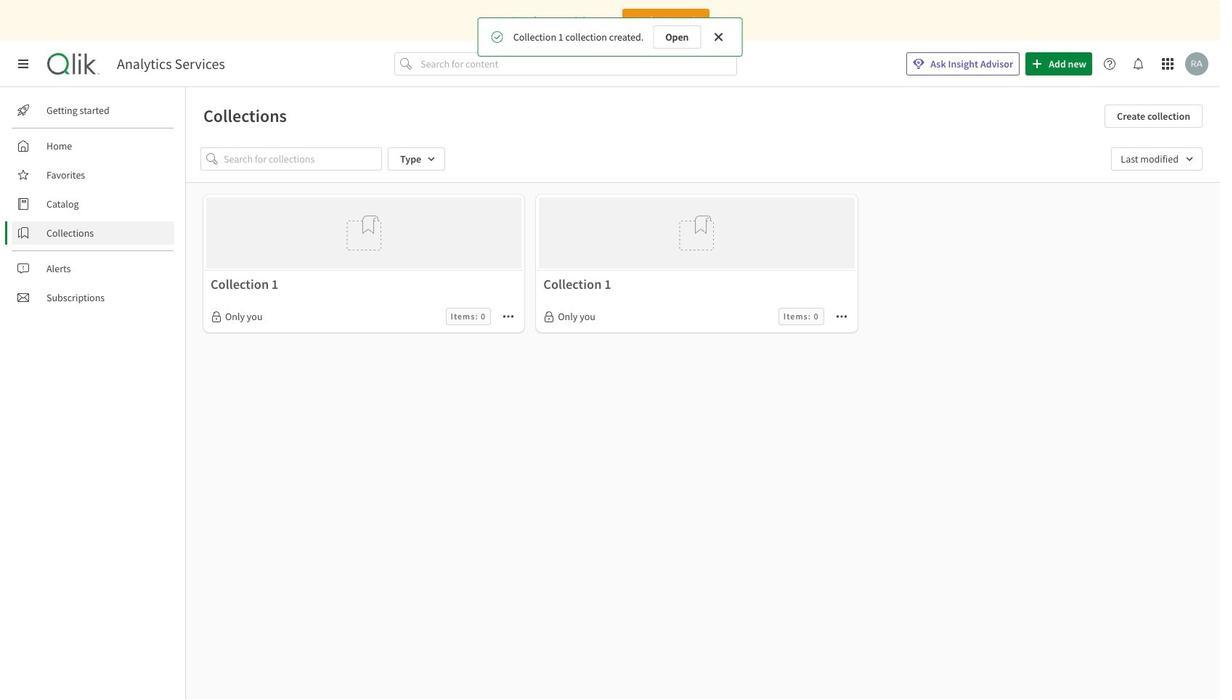 Task type: locate. For each thing, give the bounding box(es) containing it.
more actions image
[[503, 311, 515, 323]]

ruby anderson image
[[1186, 52, 1209, 76]]

alert
[[478, 17, 743, 57]]

None field
[[1112, 148, 1204, 171]]

analytics services element
[[117, 55, 225, 73]]

filters region
[[186, 136, 1221, 182]]



Task type: describe. For each thing, give the bounding box(es) containing it.
Search for content text field
[[418, 52, 738, 76]]

navigation pane element
[[0, 93, 185, 315]]

close sidebar menu image
[[17, 58, 29, 70]]

none field inside filters region
[[1112, 148, 1204, 171]]

Search for collections text field
[[224, 148, 382, 171]]



Task type: vqa. For each thing, say whether or not it's contained in the screenshot.
"Search for content" "text field"
yes



